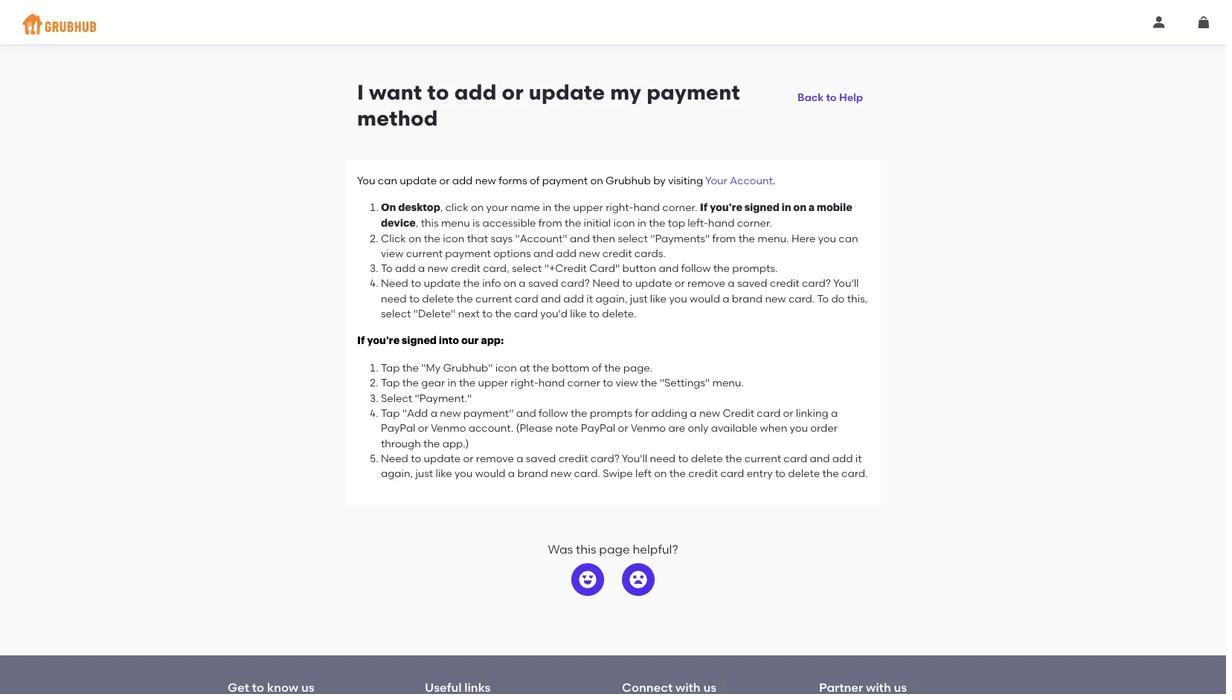 Task type: vqa. For each thing, say whether or not it's contained in the screenshot.
'with' in the Our spicy chicken classic with grilled cilantro chicken breast, three chili sauce, fresh jalapeno, micro cilantro and mozzarella.
no



Task type: locate. For each thing, give the bounding box(es) containing it.
0 vertical spatial it
[[586, 292, 593, 305]]

need down through
[[381, 452, 408, 465]]

1 vertical spatial menu.
[[712, 377, 744, 390]]

the down available
[[725, 452, 742, 465]]

paypal down prompts
[[581, 422, 615, 435]]

can down mobile
[[839, 232, 858, 245]]

menu. left 'here'
[[758, 232, 789, 245]]

, down the desktop
[[416, 217, 418, 229]]

hand down by
[[633, 201, 660, 214]]

method
[[357, 106, 438, 131]]

desktop
[[398, 203, 440, 213]]

"add
[[402, 407, 428, 420]]

then
[[592, 232, 615, 245]]

update down app.)
[[424, 452, 461, 465]]

just up delete.
[[630, 292, 648, 305]]

for
[[635, 407, 649, 420]]

adding
[[651, 407, 687, 420]]

payment down that
[[445, 247, 491, 260]]

the right at
[[533, 362, 549, 375]]

1 vertical spatial delete
[[691, 452, 723, 465]]

or
[[502, 80, 524, 105], [439, 174, 450, 187], [675, 277, 685, 290], [783, 407, 793, 420], [418, 422, 428, 435], [618, 422, 628, 435], [463, 452, 474, 465]]

left-
[[688, 217, 708, 229]]

"payments"
[[650, 232, 710, 245]]

grubhub"
[[443, 362, 493, 375]]

need up the if you're signed into our app:
[[381, 292, 407, 305]]

icon
[[613, 217, 635, 229], [443, 232, 464, 245], [495, 362, 517, 375]]

card
[[515, 292, 538, 305], [514, 307, 538, 320], [757, 407, 781, 420], [784, 452, 807, 465], [720, 468, 744, 480]]

would inside tap the "my grubhub" icon at the bottom of the page. tap the gear in the upper right-hand corner to view the "settings" menu. select "payment." tap "add a new payment" and follow the prompts for adding a new credit card or linking a paypal or venmo account. (please note paypal or venmo are only available when you order through the app.) need to update or remove a saved credit card? you'll need to delete the current card and add it again, just like you would a brand new card. swipe left on the credit card entry to delete the card.
[[475, 468, 506, 480]]

card? down "+credit
[[561, 277, 590, 290]]

card.
[[789, 292, 815, 305], [574, 468, 600, 480], [841, 468, 868, 480]]

hand
[[633, 201, 660, 214], [708, 217, 735, 229], [538, 377, 565, 390]]

page
[[599, 542, 630, 557]]

from up "account"
[[538, 217, 562, 229]]

top
[[668, 217, 685, 229]]

0 vertical spatial delete
[[422, 292, 454, 305]]

need
[[381, 292, 407, 305], [650, 452, 676, 465]]

menu.
[[758, 232, 789, 245], [712, 377, 744, 390]]

1 horizontal spatial of
[[592, 362, 602, 375]]

you're inside the if you're signed in on a mobile device
[[710, 203, 742, 213]]

saved inside tap the "my grubhub" icon at the bottom of the page. tap the gear in the upper right-hand corner to view the "settings" menu. select "payment." tap "add a new payment" and follow the prompts for adding a new credit card or linking a paypal or venmo account. (please note paypal or venmo are only available when you order through the app.) need to update or remove a saved credit card? you'll need to delete the current card and add it again, just like you would a brand new card. swipe left on the credit card entry to delete the card.
[[526, 452, 556, 465]]

card? inside tap the "my grubhub" icon at the bottom of the page. tap the gear in the upper right-hand corner to view the "settings" menu. select "payment." tap "add a new payment" and follow the prompts for adding a new credit card or linking a paypal or venmo account. (please note paypal or venmo are only available when you order through the app.) need to update or remove a saved credit card? you'll need to delete the current card and add it again, just like you would a brand new card. swipe left on the credit card entry to delete the card.
[[591, 452, 620, 465]]

delete inside click on the icon that says "account" and then select "payments" from the menu. here you can view current payment options and add new credit cards. to add a new credit card, select "+credit card" button and follow the prompts. need to update the info on a saved card? need to update or remove a saved credit card? you'll need to delete the current card and add it again, just like you would a brand new card. to do this, select "delete" next to the card you'd like to delete.
[[422, 292, 454, 305]]

saved down prompts.
[[737, 277, 767, 290]]

0 horizontal spatial delete
[[422, 292, 454, 305]]

can inside click on the icon that says "account" and then select "payments" from the menu. here you can view current payment options and add new credit cards. to add a new credit card, select "+credit card" button and follow the prompts. need to update the info on a saved card? need to update or remove a saved credit card? you'll need to delete the current card and add it again, just like you would a brand new card. to do this, select "delete" next to the card you'd like to delete.
[[839, 232, 858, 245]]

0 vertical spatial if
[[700, 203, 708, 213]]

0 vertical spatial hand
[[633, 201, 660, 214]]

0 horizontal spatial just
[[415, 468, 433, 480]]

0 vertical spatial menu.
[[758, 232, 789, 245]]

like down button
[[650, 292, 667, 305]]

1 vertical spatial tap
[[381, 377, 400, 390]]

visiting
[[668, 174, 703, 187]]

1 horizontal spatial you're
[[710, 203, 742, 213]]

paypal
[[381, 422, 415, 435], [581, 422, 615, 435]]

by
[[653, 174, 666, 187]]

select up cards.
[[618, 232, 648, 245]]

payment"
[[463, 407, 514, 420]]

on inside tap the "my grubhub" icon at the bottom of the page. tap the gear in the upper right-hand corner to view the "settings" menu. select "payment." tap "add a new payment" and follow the prompts for adding a new credit card or linking a paypal or venmo account. (please note paypal or venmo are only available when you order through the app.) need to update or remove a saved credit card? you'll need to delete the current card and add it again, just like you would a brand new card. swipe left on the credit card entry to delete the card.
[[654, 468, 667, 480]]

0 horizontal spatial you're
[[367, 336, 400, 346]]

and down cards.
[[659, 262, 679, 275]]

0 vertical spatial this
[[421, 217, 439, 229]]

update up "delete"
[[424, 277, 461, 290]]

this right was
[[576, 542, 596, 557]]

to
[[381, 262, 393, 275], [817, 292, 829, 305]]

0 vertical spatial upper
[[573, 201, 603, 214]]

1 tap from the top
[[381, 362, 400, 375]]

1 horizontal spatial paypal
[[581, 422, 615, 435]]

1 horizontal spatial like
[[570, 307, 587, 320]]

1 vertical spatial brand
[[517, 468, 548, 480]]

0 horizontal spatial ,
[[416, 217, 418, 229]]

"delete"
[[413, 307, 456, 320]]

0 horizontal spatial hand
[[538, 377, 565, 390]]

0 vertical spatial select
[[618, 232, 648, 245]]

if inside the if you're signed in on a mobile device
[[700, 203, 708, 213]]

paypal up through
[[381, 422, 415, 435]]

0 vertical spatial to
[[381, 262, 393, 275]]

0 vertical spatial remove
[[687, 277, 725, 290]]

view down click
[[381, 247, 403, 260]]

venmo down 'for'
[[631, 422, 666, 435]]

follow down "payments"
[[681, 262, 711, 275]]

0 horizontal spatial it
[[586, 292, 593, 305]]

0 vertical spatial payment
[[647, 80, 740, 105]]

brand inside click on the icon that says "account" and then select "payments" from the menu. here you can view current payment options and add new credit cards. to add a new credit card, select "+credit card" button and follow the prompts. need to update the info on a saved card? need to update or remove a saved credit card? you'll need to delete the current card and add it again, just like you would a brand new card. to do this, select "delete" next to the card you'd like to delete.
[[732, 292, 763, 305]]

card"
[[589, 262, 620, 275]]

card up when
[[757, 407, 781, 420]]

the down you can update or add new forms of payment on grubhub by visiting your account . on the top of page
[[554, 201, 571, 214]]

remove down account.
[[476, 452, 514, 465]]

0 vertical spatial view
[[381, 247, 403, 260]]

you
[[357, 174, 375, 187]]

would down "payments"
[[690, 292, 720, 305]]

0 vertical spatial signed
[[744, 203, 779, 213]]

update down button
[[635, 277, 672, 290]]

menu. inside click on the icon that says "account" and then select "payments" from the menu. here you can view current payment options and add new credit cards. to add a new credit card, select "+credit card" button and follow the prompts. need to update the info on a saved card? need to update or remove a saved credit card? you'll need to delete the current card and add it again, just like you would a brand new card. to do this, select "delete" next to the card you'd like to delete.
[[758, 232, 789, 245]]

current down the info
[[475, 292, 512, 305]]

signed
[[744, 203, 779, 213], [402, 336, 437, 346]]

our
[[461, 336, 479, 346]]

credit
[[723, 407, 754, 420]]

2 tap from the top
[[381, 377, 400, 390]]

(please
[[516, 422, 553, 435]]

0 horizontal spatial paypal
[[381, 422, 415, 435]]

available
[[711, 422, 758, 435]]

1 vertical spatial just
[[415, 468, 433, 480]]

update left my
[[529, 80, 605, 105]]

signed up "my
[[402, 336, 437, 346]]

0 vertical spatial can
[[378, 174, 397, 187]]

0 vertical spatial corner.
[[662, 201, 697, 214]]

you're up select
[[367, 336, 400, 346]]

1 horizontal spatial payment
[[542, 174, 588, 187]]

1 horizontal spatial card?
[[591, 452, 620, 465]]

you'll inside click on the icon that says "account" and then select "payments" from the menu. here you can view current payment options and add new credit cards. to add a new credit card, select "+credit card" button and follow the prompts. need to update the info on a saved card? need to update or remove a saved credit card? you'll need to delete the current card and add it again, just like you would a brand new card. to do this, select "delete" next to the card you'd like to delete.
[[833, 277, 859, 290]]

in left mobile
[[782, 203, 791, 213]]

you'll inside tap the "my grubhub" icon at the bottom of the page. tap the gear in the upper right-hand corner to view the "settings" menu. select "payment." tap "add a new payment" and follow the prompts for adding a new credit card or linking a paypal or venmo account. (please note paypal or venmo are only available when you order through the app.) need to update or remove a saved credit card? you'll need to delete the current card and add it again, just like you would a brand new card. swipe left on the credit card entry to delete the card.
[[622, 452, 647, 465]]

0 vertical spatial follow
[[681, 262, 711, 275]]

new up "only"
[[699, 407, 720, 420]]

delete down "only"
[[691, 452, 723, 465]]

, this menu is accessible from the initial icon in the top left-hand corner.
[[416, 217, 772, 229]]

again, inside tap the "my grubhub" icon at the bottom of the page. tap the gear in the upper right-hand corner to view the "settings" menu. select "payment." tap "add a new payment" and follow the prompts for adding a new credit card or linking a paypal or venmo account. (please note paypal or venmo are only available when you order through the app.) need to update or remove a saved credit card? you'll need to delete the current card and add it again, just like you would a brand new card. swipe left on the credit card entry to delete the card.
[[381, 468, 413, 480]]

you'll
[[833, 277, 859, 290], [622, 452, 647, 465]]

0 vertical spatial like
[[650, 292, 667, 305]]

remove
[[687, 277, 725, 290], [476, 452, 514, 465]]

the left prompts.
[[713, 262, 730, 275]]

1 horizontal spatial again,
[[595, 292, 628, 305]]

if
[[700, 203, 708, 213], [357, 336, 365, 346]]

on right left
[[654, 468, 667, 480]]

0 horizontal spatial remove
[[476, 452, 514, 465]]

1 horizontal spatial to
[[817, 292, 829, 305]]

brand inside tap the "my grubhub" icon at the bottom of the page. tap the gear in the upper right-hand corner to view the "settings" menu. select "payment." tap "add a new payment" and follow the prompts for adding a new credit card or linking a paypal or venmo account. (please note paypal or venmo are only available when you order through the app.) need to update or remove a saved credit card? you'll need to delete the current card and add it again, just like you would a brand new card. swipe left on the credit card entry to delete the card.
[[517, 468, 548, 480]]

2 vertical spatial icon
[[495, 362, 517, 375]]

brand down prompts.
[[732, 292, 763, 305]]

payment up on desktop , click on your name in the upper right-hand corner.
[[542, 174, 588, 187]]

,
[[440, 201, 443, 214], [416, 217, 418, 229]]

1 horizontal spatial from
[[712, 232, 736, 245]]

the left app.)
[[423, 437, 440, 450]]

credit
[[602, 247, 632, 260], [451, 262, 480, 275], [770, 277, 799, 290], [558, 452, 588, 465], [688, 468, 718, 480]]

you down "payments"
[[669, 292, 687, 305]]

right- inside tap the "my grubhub" icon at the bottom of the page. tap the gear in the upper right-hand corner to view the "settings" menu. select "payment." tap "add a new payment" and follow the prompts for adding a new credit card or linking a paypal or venmo account. (please note paypal or venmo are only available when you order through the app.) need to update or remove a saved credit card? you'll need to delete the current card and add it again, just like you would a brand new card. swipe left on the credit card entry to delete the card.
[[511, 377, 538, 390]]

select left "delete"
[[381, 307, 411, 320]]

1 vertical spatial right-
[[511, 377, 538, 390]]

upper down grubhub"
[[478, 377, 508, 390]]

order
[[810, 422, 838, 435]]

2 vertical spatial select
[[381, 307, 411, 320]]

the left top
[[649, 217, 665, 229]]

0 horizontal spatial if
[[357, 336, 365, 346]]

0 vertical spatial tap
[[381, 362, 400, 375]]

0 horizontal spatial this
[[421, 217, 439, 229]]

"payment."
[[415, 392, 472, 405]]

1 vertical spatial would
[[475, 468, 506, 480]]

2 horizontal spatial card?
[[802, 277, 831, 290]]

0 horizontal spatial follow
[[539, 407, 568, 420]]

1 vertical spatial you're
[[367, 336, 400, 346]]

1 vertical spatial you'll
[[622, 452, 647, 465]]

2 vertical spatial delete
[[788, 468, 820, 480]]

account
[[730, 174, 773, 187]]

0 horizontal spatial icon
[[443, 232, 464, 245]]

1 venmo from the left
[[431, 422, 466, 435]]

need inside tap the "my grubhub" icon at the bottom of the page. tap the gear in the upper right-hand corner to view the "settings" menu. select "payment." tap "add a new payment" and follow the prompts for adding a new credit card or linking a paypal or venmo account. (please note paypal or venmo are only available when you order through the app.) need to update or remove a saved credit card? you'll need to delete the current card and add it again, just like you would a brand new card. swipe left on the credit card entry to delete the card.
[[650, 452, 676, 465]]

of
[[530, 174, 540, 187], [592, 362, 602, 375]]

need down click
[[381, 277, 408, 290]]

it
[[586, 292, 593, 305], [855, 452, 862, 465]]

corner. up top
[[662, 201, 697, 214]]

the
[[554, 201, 571, 214], [565, 217, 581, 229], [649, 217, 665, 229], [424, 232, 440, 245], [738, 232, 755, 245], [713, 262, 730, 275], [463, 277, 480, 290], [456, 292, 473, 305], [495, 307, 512, 320], [402, 362, 419, 375], [533, 362, 549, 375], [604, 362, 621, 375], [402, 377, 419, 390], [459, 377, 475, 390], [641, 377, 657, 390], [571, 407, 587, 420], [423, 437, 440, 450], [725, 452, 742, 465], [669, 468, 686, 480], [822, 468, 839, 480]]

can right 'you'
[[378, 174, 397, 187]]

2 horizontal spatial card.
[[841, 468, 868, 480]]

0 vertical spatial current
[[406, 247, 443, 260]]

on inside the if you're signed in on a mobile device
[[793, 203, 806, 213]]

0 horizontal spatial signed
[[402, 336, 437, 346]]

1 horizontal spatial signed
[[744, 203, 779, 213]]

of up corner
[[592, 362, 602, 375]]

brand
[[732, 292, 763, 305], [517, 468, 548, 480]]

need up left
[[650, 452, 676, 465]]

1 vertical spatial hand
[[708, 217, 735, 229]]

1 horizontal spatial if
[[700, 203, 708, 213]]

corner.
[[662, 201, 697, 214], [737, 217, 772, 229]]

or inside the i want to add or update my payment method
[[502, 80, 524, 105]]

1 horizontal spatial hand
[[633, 201, 660, 214]]

swipe
[[603, 468, 633, 480]]

upper
[[573, 201, 603, 214], [478, 377, 508, 390]]

1 vertical spatial remove
[[476, 452, 514, 465]]

a
[[809, 203, 815, 213], [418, 262, 425, 275], [519, 277, 526, 290], [728, 277, 735, 290], [723, 292, 729, 305], [431, 407, 437, 420], [690, 407, 697, 420], [831, 407, 838, 420], [516, 452, 523, 465], [508, 468, 515, 480]]

right-
[[606, 201, 633, 214], [511, 377, 538, 390]]

back to help link
[[792, 80, 869, 106]]

to
[[427, 80, 449, 105], [826, 91, 837, 104], [411, 277, 421, 290], [622, 277, 633, 290], [409, 292, 419, 305], [482, 307, 493, 320], [589, 307, 600, 320], [603, 377, 613, 390], [411, 452, 421, 465], [678, 452, 688, 465], [775, 468, 785, 480]]

0 horizontal spatial menu.
[[712, 377, 744, 390]]

of right forms
[[530, 174, 540, 187]]

current
[[406, 247, 443, 260], [475, 292, 512, 305], [744, 452, 781, 465]]

on up 'here'
[[793, 203, 806, 213]]

tap
[[381, 362, 400, 375], [381, 377, 400, 390], [381, 407, 400, 420]]

1 horizontal spatial ,
[[440, 201, 443, 214]]

2 vertical spatial current
[[744, 452, 781, 465]]

1 horizontal spatial it
[[855, 452, 862, 465]]

1 vertical spatial if
[[357, 336, 365, 346]]

1 horizontal spatial view
[[616, 377, 638, 390]]

delete right entry in the right bottom of the page
[[788, 468, 820, 480]]

1 vertical spatial select
[[512, 262, 542, 275]]

you
[[818, 232, 836, 245], [669, 292, 687, 305], [790, 422, 808, 435], [455, 468, 473, 480]]

on right click
[[409, 232, 421, 245]]

0 horizontal spatial brand
[[517, 468, 548, 480]]

hand down your
[[708, 217, 735, 229]]

to inside the i want to add or update my payment method
[[427, 80, 449, 105]]

2 horizontal spatial hand
[[708, 217, 735, 229]]

app:
[[481, 336, 504, 346]]

2 horizontal spatial like
[[650, 292, 667, 305]]

in
[[543, 201, 552, 214], [782, 203, 791, 213], [637, 217, 646, 229], [448, 377, 456, 390]]

1 horizontal spatial remove
[[687, 277, 725, 290]]

1 vertical spatial again,
[[381, 468, 413, 480]]

icon up the then
[[613, 217, 635, 229]]

was this page helpful?
[[548, 542, 678, 557]]

view down 'page.' on the bottom right of page
[[616, 377, 638, 390]]

the up app:
[[495, 307, 512, 320]]

new up "delete"
[[427, 262, 448, 275]]

1 horizontal spatial would
[[690, 292, 720, 305]]

mobile
[[817, 203, 852, 213]]

this page was helpful image
[[579, 571, 597, 589]]

this for was
[[576, 542, 596, 557]]

again, down through
[[381, 468, 413, 480]]

0 horizontal spatial from
[[538, 217, 562, 229]]

update inside tap the "my grubhub" icon at the bottom of the page. tap the gear in the upper right-hand corner to view the "settings" menu. select "payment." tap "add a new payment" and follow the prompts for adding a new credit card or linking a paypal or venmo account. (please note paypal or venmo are only available when you order through the app.) need to update or remove a saved credit card? you'll need to delete the current card and add it again, just like you would a brand new card. swipe left on the credit card entry to delete the card.
[[424, 452, 461, 465]]

credit down prompts.
[[770, 277, 799, 290]]

venmo
[[431, 422, 466, 435], [631, 422, 666, 435]]

just inside click on the icon that says "account" and then select "payments" from the menu. here you can view current payment options and add new credit cards. to add a new credit card, select "+credit card" button and follow the prompts. need to update the info on a saved card? need to update or remove a saved credit card? you'll need to delete the current card and add it again, just like you would a brand new card. to do this, select "delete" next to the card you'd like to delete.
[[630, 292, 648, 305]]

1 vertical spatial corner.
[[737, 217, 772, 229]]

1 horizontal spatial upper
[[573, 201, 603, 214]]

signed inside the if you're signed in on a mobile device
[[744, 203, 779, 213]]

corner. down account
[[737, 217, 772, 229]]

menu
[[441, 217, 470, 229]]

icon left at
[[495, 362, 517, 375]]

0 vertical spatial just
[[630, 292, 648, 305]]

can
[[378, 174, 397, 187], [839, 232, 858, 245]]

0 horizontal spatial would
[[475, 468, 506, 480]]

1 horizontal spatial this
[[576, 542, 596, 557]]

0 horizontal spatial you'll
[[622, 452, 647, 465]]

1 vertical spatial icon
[[443, 232, 464, 245]]

you'll up left
[[622, 452, 647, 465]]

view inside click on the icon that says "account" and then select "payments" from the menu. here you can view current payment options and add new credit cards. to add a new credit card, select "+credit card" button and follow the prompts. need to update the info on a saved card? need to update or remove a saved credit card? you'll need to delete the current card and add it again, just like you would a brand new card. to do this, select "delete" next to the card you'd like to delete.
[[381, 247, 403, 260]]

0 horizontal spatial like
[[436, 468, 452, 480]]

if you're signed into our app:
[[357, 336, 504, 346]]

need inside tap the "my grubhub" icon at the bottom of the page. tap the gear in the upper right-hand corner to view the "settings" menu. select "payment." tap "add a new payment" and follow the prompts for adding a new credit card or linking a paypal or venmo account. (please note paypal or venmo are only available when you order through the app.) need to update or remove a saved credit card? you'll need to delete the current card and add it again, just like you would a brand new card. swipe left on the credit card entry to delete the card.
[[381, 452, 408, 465]]

1 vertical spatial this
[[576, 542, 596, 557]]

1 vertical spatial to
[[817, 292, 829, 305]]

help
[[839, 91, 863, 104]]

you'd
[[540, 307, 568, 320]]

payment right my
[[647, 80, 740, 105]]

card down when
[[784, 452, 807, 465]]

your account link
[[705, 174, 773, 187]]

view inside tap the "my grubhub" icon at the bottom of the page. tap the gear in the upper right-hand corner to view the "settings" menu. select "payment." tap "add a new payment" and follow the prompts for adding a new credit card or linking a paypal or venmo account. (please note paypal or venmo are only available when you order through the app.) need to update or remove a saved credit card? you'll need to delete the current card and add it again, just like you would a brand new card. swipe left on the credit card entry to delete the card.
[[616, 377, 638, 390]]

like down app.)
[[436, 468, 452, 480]]

like inside tap the "my grubhub" icon at the bottom of the page. tap the gear in the upper right-hand corner to view the "settings" menu. select "payment." tap "add a new payment" and follow the prompts for adding a new credit card or linking a paypal or venmo account. (please note paypal or venmo are only available when you order through the app.) need to update or remove a saved credit card? you'll need to delete the current card and add it again, just like you would a brand new card. swipe left on the credit card entry to delete the card.
[[436, 468, 452, 480]]

1 vertical spatial ,
[[416, 217, 418, 229]]

this down the desktop
[[421, 217, 439, 229]]

in inside the if you're signed in on a mobile device
[[782, 203, 791, 213]]

current up entry in the right bottom of the page
[[744, 452, 781, 465]]

1 vertical spatial need
[[650, 452, 676, 465]]

if for on desktop
[[700, 203, 708, 213]]

1 horizontal spatial card.
[[789, 292, 815, 305]]

payment inside the i want to add or update my payment method
[[647, 80, 740, 105]]

venmo up app.)
[[431, 422, 466, 435]]

select down options
[[512, 262, 542, 275]]

grubhub logo image
[[22, 9, 97, 39]]

remove down "payments"
[[687, 277, 725, 290]]

account.
[[468, 422, 513, 435]]

saved down (please
[[526, 452, 556, 465]]

follow
[[681, 262, 711, 275], [539, 407, 568, 420]]

2 horizontal spatial select
[[618, 232, 648, 245]]

when
[[760, 422, 787, 435]]

0 vertical spatial right-
[[606, 201, 633, 214]]

right- down at
[[511, 377, 538, 390]]

in right name
[[543, 201, 552, 214]]

1 horizontal spatial just
[[630, 292, 648, 305]]

0 vertical spatial brand
[[732, 292, 763, 305]]

i
[[357, 80, 364, 105]]

this page was not helpful image
[[629, 571, 647, 589]]



Task type: describe. For each thing, give the bounding box(es) containing it.
the left the info
[[463, 277, 480, 290]]

entry
[[747, 468, 773, 480]]

delete.
[[602, 307, 637, 320]]

0 vertical spatial from
[[538, 217, 562, 229]]

you right 'here'
[[818, 232, 836, 245]]

on up is
[[471, 201, 484, 214]]

note
[[555, 422, 578, 435]]

the up next
[[456, 292, 473, 305]]

the right left
[[669, 468, 686, 480]]

1 vertical spatial like
[[570, 307, 587, 320]]

add inside the i want to add or update my payment method
[[454, 80, 497, 105]]

forms
[[499, 174, 527, 187]]

click
[[381, 232, 406, 245]]

and down order
[[810, 452, 830, 465]]

the up select
[[402, 377, 419, 390]]

click on the icon that says "account" and then select "payments" from the menu. here you can view current payment options and add new credit cards. to add a new credit card, select "+credit card" button and follow the prompts. need to update the info on a saved card? need to update or remove a saved credit card? you'll need to delete the current card and add it again, just like you would a brand new card. to do this, select "delete" next to the card you'd like to delete.
[[381, 232, 868, 320]]

tap the "my grubhub" icon at the bottom of the page. tap the gear in the upper right-hand corner to view the "settings" menu. select "payment." tap "add a new payment" and follow the prompts for adding a new credit card or linking a paypal or venmo account. (please note paypal or venmo are only available when you order through the app.) need to update or remove a saved credit card? you'll need to delete the current card and add it again, just like you would a brand new card. swipe left on the credit card entry to delete the card.
[[381, 362, 868, 480]]

again, inside click on the icon that says "account" and then select "payments" from the menu. here you can view current payment options and add new credit cards. to add a new credit card, select "+credit card" button and follow the prompts. need to update the info on a saved card? need to update or remove a saved credit card? you'll need to delete the current card and add it again, just like you would a brand new card. to do this, select "delete" next to the card you'd like to delete.
[[595, 292, 628, 305]]

the left initial
[[565, 217, 581, 229]]

the down order
[[822, 468, 839, 480]]

it inside click on the icon that says "account" and then select "payments" from the menu. here you can view current payment options and add new credit cards. to add a new credit card, select "+credit card" button and follow the prompts. need to update the info on a saved card? need to update or remove a saved credit card? you'll need to delete the current card and add it again, just like you would a brand new card. to do this, select "delete" next to the card you'd like to delete.
[[586, 292, 593, 305]]

new down the then
[[579, 247, 600, 260]]

device
[[381, 218, 416, 228]]

button
[[622, 262, 656, 275]]

upper inside tap the "my grubhub" icon at the bottom of the page. tap the gear in the upper right-hand corner to view the "settings" menu. select "payment." tap "add a new payment" and follow the prompts for adding a new credit card or linking a paypal or venmo account. (please note paypal or venmo are only available when you order through the app.) need to update or remove a saved credit card? you'll need to delete the current card and add it again, just like you would a brand new card. swipe left on the credit card entry to delete the card.
[[478, 377, 508, 390]]

only
[[688, 422, 709, 435]]

into
[[439, 336, 459, 346]]

cards.
[[634, 247, 666, 260]]

through
[[381, 437, 421, 450]]

new down ""payment."" in the bottom left of the page
[[440, 407, 461, 420]]

do
[[831, 292, 845, 305]]

and up you'd
[[541, 292, 561, 305]]

if for you can update or add new forms of payment on grubhub by visiting
[[357, 336, 365, 346]]

credit up card"
[[602, 247, 632, 260]]

0 horizontal spatial to
[[381, 262, 393, 275]]

back
[[798, 91, 824, 104]]

2 horizontal spatial icon
[[613, 217, 635, 229]]

this,
[[847, 292, 868, 305]]

you down app.)
[[455, 468, 473, 480]]

follow inside click on the icon that says "account" and then select "payments" from the menu. here you can view current payment options and add new credit cards. to add a new credit card, select "+credit card" button and follow the prompts. need to update the info on a saved card? need to update or remove a saved credit card? you'll need to delete the current card and add it again, just like you would a brand new card. to do this, select "delete" next to the card you'd like to delete.
[[681, 262, 711, 275]]

new left forms
[[475, 174, 496, 187]]

you can update or add new forms of payment on grubhub by visiting your account .
[[357, 174, 775, 187]]

0 horizontal spatial select
[[381, 307, 411, 320]]

"my
[[421, 362, 440, 375]]

options
[[493, 247, 531, 260]]

gear
[[421, 377, 445, 390]]

i want to add or update my payment method
[[357, 80, 740, 131]]

would inside click on the icon that says "account" and then select "payments" from the menu. here you can view current payment options and add new credit cards. to add a new credit card, select "+credit card" button and follow the prompts. need to update the info on a saved card? need to update or remove a saved credit card? you'll need to delete the current card and add it again, just like you would a brand new card. to do this, select "delete" next to the card you'd like to delete.
[[690, 292, 720, 305]]

your
[[705, 174, 727, 187]]

0 horizontal spatial of
[[530, 174, 540, 187]]

in up cards.
[[637, 217, 646, 229]]

was
[[548, 542, 573, 557]]

"+credit
[[544, 262, 587, 275]]

in inside tap the "my grubhub" icon at the bottom of the page. tap the gear in the upper right-hand corner to view the "settings" menu. select "payment." tap "add a new payment" and follow the prompts for adding a new credit card or linking a paypal or venmo account. (please note paypal or venmo are only available when you order through the app.) need to update or remove a saved credit card? you'll need to delete the current card and add it again, just like you would a brand new card. swipe left on the credit card entry to delete the card.
[[448, 377, 456, 390]]

0 horizontal spatial card?
[[561, 277, 590, 290]]

a inside the if you're signed in on a mobile device
[[809, 203, 815, 213]]

the left 'page.' on the bottom right of page
[[604, 362, 621, 375]]

card. inside click on the icon that says "account" and then select "payments" from the menu. here you can view current payment options and add new credit cards. to add a new credit card, select "+credit card" button and follow the prompts. need to update the info on a saved card? need to update or remove a saved credit card? you'll need to delete the current card and add it again, just like you would a brand new card. to do this, select "delete" next to the card you'd like to delete.
[[789, 292, 815, 305]]

on
[[381, 203, 396, 213]]

the down the desktop
[[424, 232, 440, 245]]

app.)
[[442, 437, 469, 450]]

left
[[635, 468, 652, 480]]

you're for on desktop
[[710, 203, 742, 213]]

your
[[486, 201, 508, 214]]

2 venmo from the left
[[631, 422, 666, 435]]

initial
[[584, 217, 611, 229]]

new down note at the left bottom of the page
[[551, 468, 571, 480]]

corner
[[567, 377, 600, 390]]

here
[[792, 232, 816, 245]]

menu. inside tap the "my grubhub" icon at the bottom of the page. tap the gear in the upper right-hand corner to view the "settings" menu. select "payment." tap "add a new payment" and follow the prompts for adding a new credit card or linking a paypal or venmo account. (please note paypal or venmo are only available when you order through the app.) need to update or remove a saved credit card? you'll need to delete the current card and add it again, just like you would a brand new card. swipe left on the credit card entry to delete the card.
[[712, 377, 744, 390]]

my
[[610, 80, 641, 105]]

next
[[458, 307, 480, 320]]

on right the info
[[503, 277, 516, 290]]

new down prompts.
[[765, 292, 786, 305]]

page.
[[623, 362, 653, 375]]

is
[[472, 217, 480, 229]]

icon inside tap the "my grubhub" icon at the bottom of the page. tap the gear in the upper right-hand corner to view the "settings" menu. select "payment." tap "add a new payment" and follow the prompts for adding a new credit card or linking a paypal or venmo account. (please note paypal or venmo are only available when you order through the app.) need to update or remove a saved credit card? you'll need to delete the current card and add it again, just like you would a brand new card. swipe left on the credit card entry to delete the card.
[[495, 362, 517, 375]]

3 tap from the top
[[381, 407, 400, 420]]

if you're signed in on a mobile device
[[381, 203, 852, 228]]

just inside tap the "my grubhub" icon at the bottom of the page. tap the gear in the upper right-hand corner to view the "settings" menu. select "payment." tap "add a new payment" and follow the prompts for adding a new credit card or linking a paypal or venmo account. (please note paypal or venmo are only available when you order through the app.) need to update or remove a saved credit card? you'll need to delete the current card and add it again, just like you would a brand new card. swipe left on the credit card entry to delete the card.
[[415, 468, 433, 480]]

update up the desktop
[[400, 174, 437, 187]]

icon inside click on the icon that says "account" and then select "payments" from the menu. here you can view current payment options and add new credit cards. to add a new credit card, select "+credit card" button and follow the prompts. need to update the info on a saved card? need to update or remove a saved credit card? you'll need to delete the current card and add it again, just like you would a brand new card. to do this, select "delete" next to the card you'd like to delete.
[[443, 232, 464, 245]]

says
[[491, 232, 513, 245]]

1 horizontal spatial corner.
[[737, 217, 772, 229]]

signed for on desktop
[[744, 203, 779, 213]]

you're for you can update or add new forms of payment on grubhub by visiting
[[367, 336, 400, 346]]

at
[[519, 362, 530, 375]]

signed for you can update or add new forms of payment on grubhub by visiting
[[402, 336, 437, 346]]

need down card"
[[592, 277, 620, 290]]

the down grubhub"
[[459, 377, 475, 390]]

"account"
[[515, 232, 567, 245]]

on left grubhub
[[590, 174, 603, 187]]

bottom
[[552, 362, 589, 375]]

card down options
[[515, 292, 538, 305]]

0 horizontal spatial corner.
[[662, 201, 697, 214]]

from inside click on the icon that says "account" and then select "payments" from the menu. here you can view current payment options and add new credit cards. to add a new credit card, select "+credit card" button and follow the prompts. need to update the info on a saved card? need to update or remove a saved credit card? you'll need to delete the current card and add it again, just like you would a brand new card. to do this, select "delete" next to the card you'd like to delete.
[[712, 232, 736, 245]]

the down 'page.' on the bottom right of page
[[641, 377, 657, 390]]

add inside tap the "my grubhub" icon at the bottom of the page. tap the gear in the upper right-hand corner to view the "settings" menu. select "payment." tap "add a new payment" and follow the prompts for adding a new credit card or linking a paypal or venmo account. (please note paypal or venmo are only available when you order through the app.) need to update or remove a saved credit card? you'll need to delete the current card and add it again, just like you would a brand new card. swipe left on the credit card entry to delete the card.
[[832, 452, 853, 465]]

linking
[[796, 407, 828, 420]]

accessible
[[482, 217, 536, 229]]

on desktop , click on your name in the upper right-hand corner.
[[381, 201, 700, 214]]

the up note at the left bottom of the page
[[571, 407, 587, 420]]

.
[[773, 174, 775, 187]]

0 horizontal spatial current
[[406, 247, 443, 260]]

credit down "only"
[[688, 468, 718, 480]]

of inside tap the "my grubhub" icon at the bottom of the page. tap the gear in the upper right-hand corner to view the "settings" menu. select "payment." tap "add a new payment" and follow the prompts for adding a new credit card or linking a paypal or venmo account. (please note paypal or venmo are only available when you order through the app.) need to update or remove a saved credit card? you'll need to delete the current card and add it again, just like you would a brand new card. swipe left on the credit card entry to delete the card.
[[592, 362, 602, 375]]

name
[[511, 201, 540, 214]]

card,
[[483, 262, 509, 275]]

this for ,
[[421, 217, 439, 229]]

select
[[381, 392, 412, 405]]

current inside tap the "my grubhub" icon at the bottom of the page. tap the gear in the upper right-hand corner to view the "settings" menu. select "payment." tap "add a new payment" and follow the prompts for adding a new credit card or linking a paypal or venmo account. (please note paypal or venmo are only available when you order through the app.) need to update or remove a saved credit card? you'll need to delete the current card and add it again, just like you would a brand new card. swipe left on the credit card entry to delete the card.
[[744, 452, 781, 465]]

"settings"
[[660, 377, 710, 390]]

1 paypal from the left
[[381, 422, 415, 435]]

payment inside click on the icon that says "account" and then select "payments" from the menu. here you can view current payment options and add new credit cards. to add a new credit card, select "+credit card" button and follow the prompts. need to update the info on a saved card? need to update or remove a saved credit card? you'll need to delete the current card and add it again, just like you would a brand new card. to do this, select "delete" next to the card you'd like to delete.
[[445, 247, 491, 260]]

0 vertical spatial ,
[[440, 201, 443, 214]]

you down linking
[[790, 422, 808, 435]]

credit down note at the left bottom of the page
[[558, 452, 588, 465]]

0 horizontal spatial card.
[[574, 468, 600, 480]]

follow inside tap the "my grubhub" icon at the bottom of the page. tap the gear in the upper right-hand corner to view the "settings" menu. select "payment." tap "add a new payment" and follow the prompts for adding a new credit card or linking a paypal or venmo account. (please note paypal or venmo are only available when you order through the app.) need to update or remove a saved credit card? you'll need to delete the current card and add it again, just like you would a brand new card. swipe left on the credit card entry to delete the card.
[[539, 407, 568, 420]]

update inside the i want to add or update my payment method
[[529, 80, 605, 105]]

the left "my
[[402, 362, 419, 375]]

2 paypal from the left
[[581, 422, 615, 435]]

back to help
[[798, 91, 863, 104]]

it inside tap the "my grubhub" icon at the bottom of the page. tap the gear in the upper right-hand corner to view the "settings" menu. select "payment." tap "add a new payment" and follow the prompts for adding a new credit card or linking a paypal or venmo account. (please note paypal or venmo are only available when you order through the app.) need to update or remove a saved credit card? you'll need to delete the current card and add it again, just like you would a brand new card. swipe left on the credit card entry to delete the card.
[[855, 452, 862, 465]]

click
[[445, 201, 468, 214]]

1 horizontal spatial delete
[[691, 452, 723, 465]]

card left entry in the right bottom of the page
[[720, 468, 744, 480]]

helpful?
[[633, 542, 678, 557]]

info
[[482, 277, 501, 290]]

hand inside tap the "my grubhub" icon at the bottom of the page. tap the gear in the upper right-hand corner to view the "settings" menu. select "payment." tap "add a new payment" and follow the prompts for adding a new credit card or linking a paypal or venmo account. (please note paypal or venmo are only available when you order through the app.) need to update or remove a saved credit card? you'll need to delete the current card and add it again, just like you would a brand new card. swipe left on the credit card entry to delete the card.
[[538, 377, 565, 390]]

remove inside tap the "my grubhub" icon at the bottom of the page. tap the gear in the upper right-hand corner to view the "settings" menu. select "payment." tap "add a new payment" and follow the prompts for adding a new credit card or linking a paypal or venmo account. (please note paypal or venmo are only available when you order through the app.) need to update or remove a saved credit card? you'll need to delete the current card and add it again, just like you would a brand new card. swipe left on the credit card entry to delete the card.
[[476, 452, 514, 465]]

or inside click on the icon that says "account" and then select "payments" from the menu. here you can view current payment options and add new credit cards. to add a new credit card, select "+credit card" button and follow the prompts. need to update the info on a saved card? need to update or remove a saved credit card? you'll need to delete the current card and add it again, just like you would a brand new card. to do this, select "delete" next to the card you'd like to delete.
[[675, 277, 685, 290]]

small image
[[1198, 16, 1210, 28]]

credit left "card,"
[[451, 262, 480, 275]]

remove inside click on the icon that says "account" and then select "payments" from the menu. here you can view current payment options and add new credit cards. to add a new credit card, select "+credit card" button and follow the prompts. need to update the info on a saved card? need to update or remove a saved credit card? you'll need to delete the current card and add it again, just like you would a brand new card. to do this, select "delete" next to the card you'd like to delete.
[[687, 277, 725, 290]]

1 horizontal spatial select
[[512, 262, 542, 275]]

the up prompts.
[[738, 232, 755, 245]]

and up (please
[[516, 407, 536, 420]]

1 vertical spatial payment
[[542, 174, 588, 187]]

need inside click on the icon that says "account" and then select "payments" from the menu. here you can view current payment options and add new credit cards. to add a new credit card, select "+credit card" button and follow the prompts. need to update the info on a saved card? need to update or remove a saved credit card? you'll need to delete the current card and add it again, just like you would a brand new card. to do this, select "delete" next to the card you'd like to delete.
[[381, 292, 407, 305]]

2 horizontal spatial delete
[[788, 468, 820, 480]]

card left you'd
[[514, 307, 538, 320]]

saved down "+credit
[[528, 277, 558, 290]]

prompts.
[[732, 262, 778, 275]]

are
[[668, 422, 685, 435]]

small image
[[1153, 16, 1165, 28]]

prompts
[[590, 407, 632, 420]]

1 horizontal spatial current
[[475, 292, 512, 305]]

grubhub
[[606, 174, 651, 187]]

and down , this menu is accessible from the initial icon in the top left-hand corner.
[[570, 232, 590, 245]]

want
[[369, 80, 422, 105]]

that
[[467, 232, 488, 245]]

and down "account"
[[533, 247, 553, 260]]



